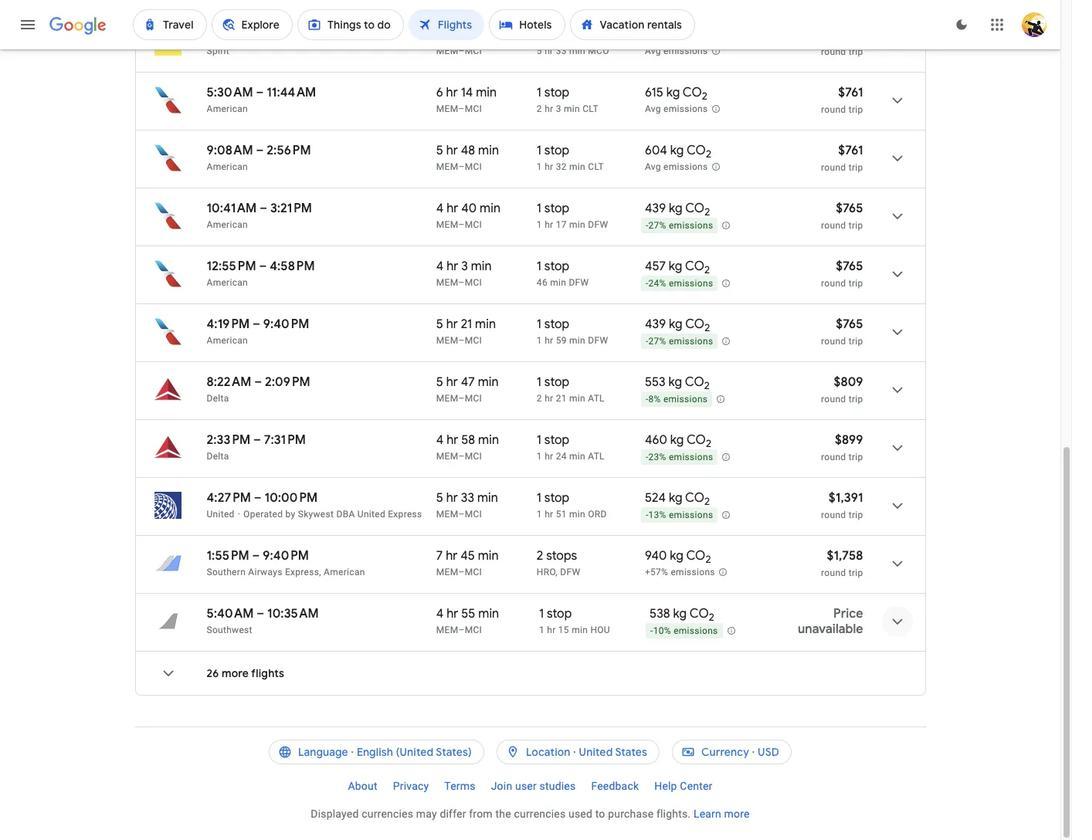 Task type: locate. For each thing, give the bounding box(es) containing it.
co inside 538 kg co 2
[[690, 607, 709, 622]]

1 vertical spatial more
[[725, 808, 750, 821]]

Arrival time: 9:40 PM. text field
[[263, 549, 309, 564]]

location
[[526, 746, 571, 760]]

457
[[645, 259, 666, 274]]

32
[[556, 162, 567, 172]]

615
[[645, 85, 664, 100]]

8 round from the top
[[822, 452, 846, 463]]

0 horizontal spatial 3
[[462, 259, 468, 274]]

1 stop flight. element up 51
[[537, 491, 570, 508]]

2 inside 553 kg co 2
[[705, 380, 710, 393]]

co for 6 hr 14 min
[[683, 85, 702, 100]]

2 trip from the top
[[849, 104, 864, 115]]

1 horizontal spatial 3
[[556, 104, 562, 114]]

– down 47 at the left
[[459, 393, 465, 404]]

avg emissions
[[645, 46, 708, 57], [645, 104, 708, 115], [645, 162, 708, 172]]

– left the 3:21 pm
[[260, 201, 267, 216]]

8:22 am
[[207, 375, 252, 390]]

– inside 5:30 am – 11:44 am american
[[256, 85, 264, 100]]

2 vertical spatial avg
[[645, 162, 661, 172]]

4 inside 4 hr 40 min mem – mci
[[436, 201, 444, 216]]

min inside 5 hr 48 min mem – mci
[[478, 143, 499, 158]]

460 kg co 2
[[645, 433, 712, 451]]

0 horizontal spatial 33
[[461, 491, 475, 506]]

0 vertical spatial $761 round trip
[[822, 85, 864, 115]]

Arrival time: 2:09 PM. text field
[[265, 375, 310, 390]]

mci for 55
[[465, 625, 482, 636]]

american down departure time: 5:30 am. text box
[[207, 104, 248, 114]]

– down 40
[[459, 219, 465, 230]]

avg emissions for 615
[[645, 104, 708, 115]]

1:55 pm – 9:40 pm southern airways express, american
[[207, 549, 365, 578]]

more right learn in the right bottom of the page
[[725, 808, 750, 821]]

co right the 604
[[687, 143, 706, 158]]

round inside $1,758 round trip
[[822, 568, 846, 579]]

45
[[461, 549, 475, 564]]

0 vertical spatial 439
[[645, 201, 666, 216]]

2 horizontal spatial united
[[579, 746, 613, 760]]

2 $761 from the top
[[839, 143, 864, 158]]

studies
[[540, 780, 576, 793]]

kg for 5 hr 21 min
[[669, 317, 683, 332]]

940 kg co 2
[[645, 549, 711, 567]]

1 $761 round trip from the top
[[822, 85, 864, 115]]

14
[[461, 85, 473, 100]]

1 stop 46 min dfw
[[537, 259, 589, 288]]

kg inside 604 kg co 2
[[671, 143, 684, 158]]

439 kg co 2
[[645, 201, 710, 219], [645, 317, 710, 335]]

dfw inside the 1 stop 46 min dfw
[[569, 277, 589, 288]]

stop up 51
[[545, 491, 570, 506]]

27% for 4 hr 40 min
[[649, 220, 667, 231]]

states
[[615, 746, 648, 760]]

stop inside 1 stop 1 hr 51 min ord
[[545, 491, 570, 506]]

hr down 4 hr 3 min mem – mci
[[446, 317, 458, 332]]

6 round from the top
[[822, 336, 846, 347]]

hr up '1 stop 1 hr 32 min clt'
[[545, 104, 554, 114]]

round trip
[[822, 46, 864, 57]]

4 4 from the top
[[436, 607, 444, 622]]

- for 5 hr 47 min
[[646, 394, 649, 405]]

1 stop 2 hr 3 min clt
[[537, 85, 599, 114]]

trip for 5 hr 21 min
[[849, 336, 864, 347]]

10 mci from the top
[[465, 567, 482, 578]]

stop up 15
[[547, 607, 572, 622]]

mci for 58
[[465, 451, 482, 462]]

delta
[[207, 393, 229, 404], [207, 451, 229, 462]]

4:32 pm
[[266, 27, 311, 43]]

min inside '1 stop 1 hr 32 min clt'
[[570, 162, 586, 172]]

more right 26
[[222, 667, 249, 681]]

flight details. leaves memphis international airport at 5:48 am on thursday, november 30 and arrives at kansas city international airport at 4:32 pm on thursday, november 30. image
[[879, 24, 916, 61]]

layover (1 of 1) is a 1 hr 59 min layover at dallas/fort worth international airport in dallas. element
[[537, 335, 637, 347]]

1 $761 from the top
[[839, 85, 864, 100]]

mem for 4 hr 58 min
[[436, 451, 459, 462]]

460
[[645, 433, 668, 448]]

mci inside the 5 hr 47 min mem – mci
[[465, 393, 482, 404]]

leaves memphis international airport at 4:27 pm on thursday, november 30 and arrives at kansas city international airport at 10:00 pm on thursday, november 30. element
[[207, 491, 318, 506]]

mem down total duration 5 hr 47 min. 'element'
[[436, 393, 459, 404]]

2:33 pm – 7:31 pm delta
[[207, 433, 306, 462]]

emissions up 457 kg co 2
[[669, 220, 714, 231]]

6 mem from the top
[[436, 335, 459, 346]]

- up 553
[[646, 336, 649, 347]]

1 vertical spatial atl
[[588, 451, 605, 462]]

7 trip from the top
[[849, 394, 864, 405]]

$765 left flight details. leaves memphis international airport at 4:19 pm on thursday, november 30 and arrives at kansas city international airport at 9:40 pm on thursday, november 30. image in the right of the page
[[836, 317, 864, 332]]

Arrival time: 3:21 PM. text field
[[270, 201, 312, 216]]

3 $765 from the top
[[836, 317, 864, 332]]

mci inside 7 hr 45 min mem – mci
[[465, 567, 482, 578]]

displayed currencies may differ from the currencies used to purchase flights. learn more
[[311, 808, 750, 821]]

0 vertical spatial 9:40 pm
[[263, 317, 310, 332]]

mem for 6 hr 14 min
[[436, 104, 459, 114]]

761 US dollars text field
[[839, 143, 864, 158]]

1 stop 1 hr 32 min clt
[[537, 143, 604, 172]]

total duration 4 hr 40 min. element
[[436, 201, 537, 219]]

1 stop flight. element
[[537, 27, 570, 45], [537, 85, 570, 103], [537, 143, 570, 161], [537, 201, 570, 219], [537, 259, 570, 277], [537, 317, 570, 335], [537, 375, 570, 393], [537, 433, 570, 451], [537, 491, 570, 508], [539, 607, 572, 624]]

1 vertical spatial 439 kg co 2
[[645, 317, 710, 335]]

$761 for 615
[[839, 85, 864, 100]]

-24% emissions
[[646, 278, 714, 289]]

kg right 611
[[664, 27, 678, 43]]

0 vertical spatial 3
[[556, 104, 562, 114]]

delta inside 8:22 am – 2:09 pm delta
[[207, 393, 229, 404]]

3 mem from the top
[[436, 162, 459, 172]]

3 mci from the top
[[465, 162, 482, 172]]

kg up +57% emissions
[[670, 549, 684, 564]]

13%
[[649, 510, 667, 521]]

765 US dollars text field
[[836, 259, 864, 274]]

615 kg co 2
[[645, 85, 708, 103]]

2 avg emissions from the top
[[645, 104, 708, 115]]

– inside 4 hr 40 min mem – mci
[[459, 219, 465, 230]]

-8% emissions
[[646, 394, 708, 405]]

user
[[515, 780, 537, 793]]

– right 5:40 am
[[257, 607, 264, 622]]

Arrival time: 11:44 AM. text field
[[267, 85, 316, 100]]

5:30 am – 11:44 am american
[[207, 85, 316, 114]]

10 round from the top
[[822, 568, 846, 579]]

1 stop flight. element for 4 hr 3 min
[[537, 259, 570, 277]]

hr right '7'
[[446, 549, 458, 564]]

Departure time: 5:48 AM. text field
[[207, 27, 253, 43]]

1 stop flight. element for 5 hr 33 min
[[537, 491, 570, 508]]

leaves memphis international airport at 4:19 pm on thursday, november 30 and arrives at kansas city international airport at 9:40 pm on thursday, november 30. element
[[207, 317, 310, 332]]

trip for 4 hr 58 min
[[849, 452, 864, 463]]

kg for 5 hr 33 min
[[669, 491, 683, 506]]

stop inside '1 stop 1 hr 59 min dfw'
[[545, 317, 570, 332]]

round down $899 text field
[[822, 452, 846, 463]]

trip for 4 hr 3 min
[[849, 278, 864, 289]]

3:21 pm
[[270, 201, 312, 216]]

– inside 4:19 pm – 9:40 pm american
[[253, 317, 260, 332]]

mem inside 7 hr 45 min mem – mci
[[436, 567, 459, 578]]

united left 'states'
[[579, 746, 613, 760]]

0 vertical spatial 33
[[556, 46, 567, 56]]

-27% emissions for 4 hr 40 min
[[646, 220, 714, 231]]

mem inside 5 hr 33 min mem – mci
[[436, 509, 459, 520]]

layover (1 of 1) is a 1 hr 17 min layover at dallas/fort worth international airport in dallas. element
[[537, 219, 637, 231]]

may
[[416, 808, 437, 821]]

1 mci from the top
[[465, 46, 482, 56]]

trip down 761 us dollars text box
[[849, 104, 864, 115]]

Departure time: 5:40 AM. text field
[[207, 607, 254, 622]]

3 avg from the top
[[645, 162, 661, 172]]

1 stop flight. element for 5 hr 48 min
[[537, 143, 570, 161]]

center
[[680, 780, 713, 793]]

avg emissions down 611 kg co on the right
[[645, 46, 708, 57]]

min inside '4 hr 58 min mem – mci'
[[478, 433, 499, 448]]

2 -27% emissions from the top
[[646, 336, 714, 347]]

2 for 5 hr 48 min
[[706, 148, 712, 161]]

1 stop 1 hr 24 min atl
[[537, 433, 605, 462]]

hr left 15
[[547, 625, 556, 636]]

2 atl from the top
[[588, 451, 605, 462]]

1 vertical spatial $761
[[839, 143, 864, 158]]

kg up -13% emissions
[[669, 491, 683, 506]]

4 for 4 hr 3 min
[[436, 259, 444, 274]]

0 vertical spatial avg emissions
[[645, 46, 708, 57]]

1 stop 1 hr 17 min dfw
[[537, 201, 608, 230]]

0 vertical spatial $765 round trip
[[822, 201, 864, 231]]

51
[[556, 509, 567, 520]]

change appearance image
[[944, 6, 981, 43]]

9:40 pm inside 4:19 pm – 9:40 pm american
[[263, 317, 310, 332]]

0 vertical spatial $765
[[836, 201, 864, 216]]

26
[[207, 667, 219, 681]]

mem inside 5 hr 48 min mem – mci
[[436, 162, 459, 172]]

5 inside the 5 hr 47 min mem – mci
[[436, 375, 443, 390]]

0 horizontal spatial united
[[207, 509, 235, 520]]

used
[[569, 808, 593, 821]]

mci for 14
[[465, 104, 482, 114]]

mci inside 4 hr 40 min mem – mci
[[465, 219, 482, 230]]

2 vertical spatial $765 round trip
[[822, 317, 864, 347]]

round for 5 hr 33 min
[[822, 510, 846, 521]]

0 vertical spatial 21
[[461, 317, 472, 332]]

4 inside 4 hr 55 min mem – mci
[[436, 607, 444, 622]]

american for 12:55 pm
[[207, 277, 248, 288]]

- for 4 hr 3 min
[[646, 278, 649, 289]]

2 mci from the top
[[465, 104, 482, 114]]

3 $765 round trip from the top
[[822, 317, 864, 347]]

round inside $809 round trip
[[822, 394, 846, 405]]

1 4 from the top
[[436, 201, 444, 216]]

940
[[645, 549, 667, 564]]

5 round from the top
[[822, 278, 846, 289]]

27% for 5 hr 21 min
[[649, 336, 667, 347]]

2 delta from the top
[[207, 451, 229, 462]]

4 for 4 hr 58 min
[[436, 433, 444, 448]]

co inside 460 kg co 2
[[687, 433, 706, 448]]

5 for 5 hr 48 min
[[436, 143, 443, 158]]

7 mci from the top
[[465, 393, 482, 404]]

1 vertical spatial -27% emissions
[[646, 336, 714, 347]]

10 trip from the top
[[849, 568, 864, 579]]

avg emissions for 604
[[645, 162, 708, 172]]

mci for 3
[[465, 277, 482, 288]]

– inside 5:48 am – 4:32 pm spirit
[[256, 27, 263, 43]]

delta inside 2:33 pm – 7:31 pm delta
[[207, 451, 229, 462]]

1 left 17 on the right top of the page
[[537, 219, 542, 230]]

5 mci from the top
[[465, 277, 482, 288]]

mem for 10 hr 44 min
[[436, 46, 459, 56]]

round for 4 hr 3 min
[[822, 278, 846, 289]]

2 inside 615 kg co 2
[[702, 90, 708, 103]]

co up -8% emissions
[[685, 375, 705, 390]]

2 $761 round trip from the top
[[822, 143, 864, 173]]

co inside 615 kg co 2
[[683, 85, 702, 100]]

5 inside 5 hr 33 min mem – mci
[[436, 491, 443, 506]]

– right departure time: 5:30 am. text box
[[256, 85, 264, 100]]

1 vertical spatial 33
[[461, 491, 475, 506]]

learn more link
[[694, 808, 750, 821]]

operated by skywest dba united express
[[244, 509, 422, 520]]

1 left 15
[[539, 625, 545, 636]]

2 inside 940 kg co 2
[[706, 553, 711, 567]]

hr inside 5 hr 33 min mem – mci
[[446, 491, 458, 506]]

leaves memphis international airport at 5:30 am on thursday, november 30 and arrives at kansas city international airport at 11:44 am on thursday, november 30. element
[[207, 85, 316, 100]]

mci for 48
[[465, 162, 482, 172]]

hr left 51
[[545, 509, 554, 520]]

atl
[[588, 393, 605, 404], [588, 451, 605, 462]]

-27% emissions for 5 hr 21 min
[[646, 336, 714, 347]]

kg for 4 hr 55 min
[[674, 607, 687, 622]]

hr inside 1 stop 1 hr 17 min dfw
[[545, 219, 554, 230]]

co up -10% emissions
[[690, 607, 709, 622]]

9:40 pm inside 1:55 pm – 9:40 pm southern airways express, american
[[263, 549, 309, 564]]

604 kg co 2
[[645, 143, 712, 161]]

1 vertical spatial 3
[[462, 259, 468, 274]]

8 mci from the top
[[465, 451, 482, 462]]

layover (1 of 2) is a 40 min layover at boone county regional airport in harrison. layover (2 of 2) is a 1 hr 59 min layover at dallas/fort worth international airport in dallas. element
[[537, 566, 637, 579]]

stop inside the 1 stop 46 min dfw
[[545, 259, 570, 274]]

0 vertical spatial 27%
[[649, 220, 667, 231]]

layover (1 of 1) is a 5 hr 33 min layover at orlando international airport in orlando. element
[[537, 45, 637, 57]]

emissions
[[664, 46, 708, 57], [664, 104, 708, 115], [664, 162, 708, 172], [669, 220, 714, 231], [669, 278, 714, 289], [669, 336, 714, 347], [664, 394, 708, 405], [669, 452, 714, 463], [669, 510, 714, 521], [671, 567, 715, 578], [674, 626, 718, 637]]

flight details. leaves memphis international airport at 4:27 pm on thursday, november 30 and arrives at kansas city international airport at 10:00 pm on thursday, november 30. image
[[879, 488, 916, 525]]

american for 10:41 am
[[207, 219, 248, 230]]

avg emissions down 615 kg co 2
[[645, 104, 708, 115]]

co down -24% emissions
[[686, 317, 705, 332]]

kg inside 538 kg co 2
[[674, 607, 687, 622]]

3 4 from the top
[[436, 433, 444, 448]]

clt inside '1 stop 1 hr 32 min clt'
[[588, 162, 604, 172]]

kg for 6 hr 14 min
[[667, 85, 680, 100]]

$765 for 5 hr 21 min
[[836, 317, 864, 332]]

hr left 32
[[545, 162, 554, 172]]

1 mem from the top
[[436, 46, 459, 56]]

$765 round trip up $765 text field
[[822, 259, 864, 289]]

kg inside 940 kg co 2
[[670, 549, 684, 564]]

4 for 4 hr 55 min
[[436, 607, 444, 622]]

2 vertical spatial avg emissions
[[645, 162, 708, 172]]

5 up '7'
[[436, 491, 443, 506]]

avg emissions for 611
[[645, 46, 708, 57]]

mci inside 5 hr 48 min mem – mci
[[465, 162, 482, 172]]

5 trip from the top
[[849, 278, 864, 289]]

5 mem from the top
[[436, 277, 459, 288]]

hr inside 6 hr 14 min mem – mci
[[446, 85, 458, 100]]

- for 4 hr 55 min
[[651, 626, 654, 637]]

0 horizontal spatial more
[[222, 667, 249, 681]]

dfw right 17 on the right top of the page
[[588, 219, 608, 230]]

1 27% from the top
[[649, 220, 667, 231]]

1 -27% emissions from the top
[[646, 220, 714, 231]]

1 inside 1 stop 5 hr 33 min mco
[[537, 27, 542, 43]]

clt for 615
[[583, 104, 599, 114]]

currencies down privacy
[[362, 808, 414, 821]]

1 9:40 pm from the top
[[263, 317, 310, 332]]

hr right 10
[[452, 27, 464, 43]]

hro
[[537, 567, 556, 578]]

2 for 4 hr 58 min
[[706, 438, 712, 451]]

dfw right the 59
[[588, 335, 608, 346]]

2 for 5 hr 33 min
[[705, 495, 710, 509]]

– inside '10 hr 44 min mem – mci'
[[459, 46, 465, 56]]

3
[[556, 104, 562, 114], [462, 259, 468, 274]]

$765 for 4 hr 3 min
[[836, 259, 864, 274]]

feedback link
[[584, 774, 647, 799]]

2 $765 from the top
[[836, 259, 864, 274]]

2 for 4 hr 40 min
[[705, 206, 710, 219]]

to
[[596, 808, 605, 821]]

9 mci from the top
[[465, 509, 482, 520]]

hr down 4 hr 40 min mem – mci
[[447, 259, 459, 274]]

538
[[650, 607, 671, 622]]

feedback
[[591, 780, 639, 793]]

leaves memphis international airport at 1:55 pm on thursday, november 30 and arrives at kansas city international airport at 9:40 pm on thursday, november 30. element
[[207, 549, 309, 564]]

4 mci from the top
[[465, 219, 482, 230]]

0 vertical spatial -27% emissions
[[646, 220, 714, 231]]

5 left 47 at the left
[[436, 375, 443, 390]]

co inside the 524 kg co 2
[[686, 491, 705, 506]]

1 stop flight. element up 17 on the right top of the page
[[537, 201, 570, 219]]

united down departure time: 4:27 pm. text box
[[207, 509, 235, 520]]

4 left 40
[[436, 201, 444, 216]]

trip up 761 us dollars text box
[[849, 46, 864, 57]]

$761 round trip
[[822, 85, 864, 115], [822, 143, 864, 173]]

join user studies
[[491, 780, 576, 793]]

3 inside 4 hr 3 min mem – mci
[[462, 259, 468, 274]]

24%
[[649, 278, 667, 289]]

– inside '12:55 pm – 4:58 pm american'
[[259, 259, 267, 274]]

Departure time: 5:30 AM. text field
[[207, 85, 253, 100]]

hr
[[452, 27, 464, 43], [545, 46, 554, 56], [446, 85, 458, 100], [545, 104, 554, 114], [446, 143, 458, 158], [545, 162, 554, 172], [447, 201, 459, 216], [545, 219, 554, 230], [447, 259, 459, 274], [446, 317, 458, 332], [545, 335, 554, 346], [446, 375, 458, 390], [545, 393, 554, 404], [447, 433, 459, 448], [545, 451, 554, 462], [446, 491, 458, 506], [545, 509, 554, 520], [446, 549, 458, 564], [447, 607, 459, 622], [547, 625, 556, 636]]

$761 for 604
[[839, 143, 864, 158]]

min down 4 hr 40 min mem – mci
[[471, 259, 492, 274]]

mci inside 5 hr 21 min mem – mci
[[465, 335, 482, 346]]

1 stop 5 hr 33 min mco
[[537, 27, 609, 56]]

2 down total duration 6 hr 14 min. element
[[537, 104, 542, 114]]

$765
[[836, 201, 864, 216], [836, 259, 864, 274], [836, 317, 864, 332]]

kg inside the 524 kg co 2
[[669, 491, 683, 506]]

1 $765 from the top
[[836, 201, 864, 216]]

5
[[537, 46, 542, 56], [436, 143, 443, 158], [436, 317, 443, 332], [436, 375, 443, 390], [436, 491, 443, 506]]

2:33 pm
[[207, 433, 251, 448]]

trip
[[849, 46, 864, 57], [849, 104, 864, 115], [849, 162, 864, 173], [849, 220, 864, 231], [849, 278, 864, 289], [849, 336, 864, 347], [849, 394, 864, 405], [849, 452, 864, 463], [849, 510, 864, 521], [849, 568, 864, 579]]

899 US dollars text field
[[835, 433, 864, 448]]

southwest
[[207, 625, 253, 636]]

33 inside 5 hr 33 min mem – mci
[[461, 491, 475, 506]]

2 round from the top
[[822, 104, 846, 115]]

mci for 21
[[465, 335, 482, 346]]

stop inside 1 stop 1 hr 15 min hou
[[547, 607, 572, 622]]

9:40 pm for 1:55 pm
[[263, 549, 309, 564]]

1 vertical spatial 9:40 pm
[[263, 549, 309, 564]]

2 439 kg co 2 from the top
[[645, 317, 710, 335]]

stop up 17 on the right top of the page
[[545, 201, 570, 216]]

total duration 5 hr 48 min. element
[[436, 143, 537, 161]]

atl inside 1 stop 2 hr 21 min atl
[[588, 393, 605, 404]]

mem down the total duration 4 hr 3 min. element on the top
[[436, 277, 459, 288]]

min inside 1 stop 1 hr 17 min dfw
[[570, 219, 586, 230]]

mci inside '10 hr 44 min mem – mci'
[[465, 46, 482, 56]]

1 $765 round trip from the top
[[822, 201, 864, 231]]

$765 round trip
[[822, 201, 864, 231], [822, 259, 864, 289], [822, 317, 864, 347]]

1 delta from the top
[[207, 393, 229, 404]]

$765 round trip for 4 hr 40 min
[[822, 201, 864, 231]]

1 vertical spatial delta
[[207, 451, 229, 462]]

1 stop flight. element up '46'
[[537, 259, 570, 277]]

10 mem from the top
[[436, 567, 459, 578]]

total duration 5 hr 47 min. element
[[436, 375, 537, 393]]

mci down 58
[[465, 451, 482, 462]]

– right 8:22 am
[[254, 375, 262, 390]]

11 mci from the top
[[465, 625, 482, 636]]

40
[[462, 201, 477, 216]]

total duration 4 hr 3 min. element
[[436, 259, 537, 277]]

kg inside 460 kg co 2
[[671, 433, 684, 448]]

main menu image
[[19, 15, 37, 34]]

round down 765 us dollars text field on the right of the page
[[822, 220, 846, 231]]

0 vertical spatial $761
[[839, 85, 864, 100]]

439 kg co 2 up 457 kg co 2
[[645, 201, 710, 219]]

1 vertical spatial 21
[[556, 393, 567, 404]]

min right 15
[[572, 625, 588, 636]]

439
[[645, 201, 666, 216], [645, 317, 666, 332]]

stop for 5 hr 33 min
[[545, 491, 570, 506]]

mem down total duration 4 hr 55 min. element
[[436, 625, 459, 636]]

min right '46'
[[550, 277, 567, 288]]

8 trip from the top
[[849, 452, 864, 463]]

dfw inside 1 stop 1 hr 17 min dfw
[[588, 219, 608, 230]]

1 vertical spatial avg
[[645, 104, 661, 115]]

0 vertical spatial clt
[[583, 104, 599, 114]]

0 vertical spatial atl
[[588, 393, 605, 404]]

6 mci from the top
[[465, 335, 482, 346]]

mci inside 4 hr 55 min mem – mci
[[465, 625, 482, 636]]

1
[[537, 27, 542, 43], [537, 85, 542, 100], [537, 143, 542, 158], [537, 162, 542, 172], [537, 201, 542, 216], [537, 219, 542, 230], [537, 259, 542, 274], [537, 317, 542, 332], [537, 335, 542, 346], [537, 375, 542, 390], [537, 433, 542, 448], [537, 451, 542, 462], [537, 491, 542, 506], [537, 509, 542, 520], [539, 607, 544, 622], [539, 625, 545, 636]]

stop for 5 hr 47 min
[[545, 375, 570, 390]]

2 9:40 pm from the top
[[263, 549, 309, 564]]

2 for 4 hr 3 min
[[705, 264, 710, 277]]

trip down $761 text field
[[849, 162, 864, 173]]

0 horizontal spatial currencies
[[362, 808, 414, 821]]

1 up layover (1 of 1) is a 5 hr 33 min layover at orlando international airport in orlando. element
[[537, 27, 542, 43]]

2 up -24% emissions
[[705, 264, 710, 277]]

5 for 5 hr 33 min
[[436, 491, 443, 506]]

46
[[537, 277, 548, 288]]

1 vertical spatial $765
[[836, 259, 864, 274]]

4 down 4 hr 40 min mem – mci
[[436, 259, 444, 274]]

total duration 7 hr 45 min. element
[[436, 549, 537, 566]]

1 avg emissions from the top
[[645, 46, 708, 57]]

round inside $899 round trip
[[822, 452, 846, 463]]

0 vertical spatial delta
[[207, 393, 229, 404]]

2
[[702, 90, 708, 103], [537, 104, 542, 114], [706, 148, 712, 161], [705, 206, 710, 219], [705, 264, 710, 277], [705, 322, 710, 335], [705, 380, 710, 393], [537, 393, 542, 404], [706, 438, 712, 451], [705, 495, 710, 509], [537, 549, 544, 564], [706, 553, 711, 567], [709, 611, 715, 625]]

american inside 9:08 am – 2:56 pm american
[[207, 162, 248, 172]]

price
[[834, 607, 864, 622]]

kg inside 457 kg co 2
[[669, 259, 683, 274]]

stop for 4 hr 58 min
[[545, 433, 570, 448]]

1 round from the top
[[822, 46, 846, 57]]

– up operated
[[254, 491, 262, 506]]

ord
[[588, 509, 607, 520]]

1:55 pm
[[207, 549, 249, 564]]

8 mem from the top
[[436, 451, 459, 462]]

– inside 2:33 pm – 7:31 pm delta
[[253, 433, 261, 448]]

1 439 kg co 2 from the top
[[645, 201, 710, 219]]

1 atl from the top
[[588, 393, 605, 404]]

7 round from the top
[[822, 394, 846, 405]]

0 vertical spatial 439 kg co 2
[[645, 201, 710, 219]]

stop up 24
[[545, 433, 570, 448]]

$761 left flight details. leaves memphis international airport at 9:08 am on thursday, november 30 and arrives at kansas city international airport at 2:56 pm on thursday, november 30. image
[[839, 143, 864, 158]]

1 avg from the top
[[645, 46, 661, 57]]

min inside '1 stop 1 hr 59 min dfw'
[[570, 335, 586, 346]]

26 more flights image
[[150, 655, 187, 692]]

7 mem from the top
[[436, 393, 459, 404]]

2 4 from the top
[[436, 259, 444, 274]]

mem inside the 5 hr 47 min mem – mci
[[436, 393, 459, 404]]

Departure time: 10:41 AM. text field
[[207, 201, 257, 216]]

emissions down 457 kg co 2
[[669, 278, 714, 289]]

– up "airways"
[[252, 549, 260, 564]]

1 vertical spatial 439
[[645, 317, 666, 332]]

delta down 2:33 pm text field
[[207, 451, 229, 462]]

kg for 5 hr 48 min
[[671, 143, 684, 158]]

4 hr 40 min mem – mci
[[436, 201, 501, 230]]

round for 5 hr 48 min
[[822, 162, 846, 173]]

5 for 5 hr 47 min
[[436, 375, 443, 390]]

1 vertical spatial $761 round trip
[[822, 143, 864, 173]]

3 inside 1 stop 2 hr 3 min clt
[[556, 104, 562, 114]]

5 down total duration 10 hr 44 min. element
[[537, 46, 542, 56]]

mci inside 6 hr 14 min mem – mci
[[465, 104, 482, 114]]

min inside 4 hr 55 min mem – mci
[[479, 607, 499, 622]]

unavailable
[[798, 622, 864, 638]]

1 vertical spatial avg emissions
[[645, 104, 708, 115]]

1 439 from the top
[[645, 201, 666, 216]]

11 mem from the top
[[436, 625, 459, 636]]

765 US dollars text field
[[836, 317, 864, 332]]

1 stop 1 hr 15 min hou
[[539, 607, 610, 636]]

809 US dollars text field
[[834, 375, 864, 390]]

33 left the mco
[[556, 46, 567, 56]]

1391 US dollars text field
[[829, 491, 864, 506]]

min right 58
[[478, 433, 499, 448]]

– down the total duration 4 hr 3 min. element on the top
[[459, 277, 465, 288]]

4 mem from the top
[[436, 219, 459, 230]]

join
[[491, 780, 513, 793]]

1 vertical spatial clt
[[588, 162, 604, 172]]

1 horizontal spatial currencies
[[514, 808, 566, 821]]

2 vertical spatial $765
[[836, 317, 864, 332]]

Departure time: 12:55 PM. text field
[[207, 259, 256, 274]]

layover (1 of 1) is a 46 min layover at dallas/fort worth international airport in dallas. element
[[537, 277, 637, 289]]

3 round from the top
[[822, 162, 846, 173]]

2 mem from the top
[[436, 104, 459, 114]]

– down 48
[[459, 162, 465, 172]]

9 trip from the top
[[849, 510, 864, 521]]

min inside 4 hr 3 min mem – mci
[[471, 259, 492, 274]]

leaves memphis international airport at 8:22 am on thursday, november 30 and arrives at kansas city international airport at 2:09 pm on thursday, november 30. element
[[207, 375, 310, 390]]

co up -13% emissions
[[686, 491, 705, 506]]

Departure time: 8:22 AM. text field
[[207, 375, 252, 390]]

more
[[222, 667, 249, 681], [725, 808, 750, 821]]

6 trip from the top
[[849, 336, 864, 347]]

2 439 from the top
[[645, 317, 666, 332]]

4 trip from the top
[[849, 220, 864, 231]]

3 trip from the top
[[849, 162, 864, 173]]

$765 round trip up 765 us dollars text box
[[822, 201, 864, 231]]

2 inside 1 stop 2 hr 3 min clt
[[537, 104, 542, 114]]

co inside 457 kg co 2
[[685, 259, 705, 274]]

kg inside 553 kg co 2
[[669, 375, 683, 390]]

stop up layover (1 of 1) is a 5 hr 33 min layover at orlando international airport in orlando. element
[[545, 27, 570, 43]]

1 horizontal spatial 33
[[556, 46, 567, 56]]

2 right the 604
[[706, 148, 712, 161]]

min inside the 1 stop 1 hr 24 min atl
[[570, 451, 586, 462]]

leaves memphis international airport at 9:08 am on thursday, november 30 and arrives at kansas city international airport at 2:56 pm on thursday, november 30. element
[[207, 143, 311, 158]]

min right 55
[[479, 607, 499, 622]]

1 horizontal spatial united
[[358, 509, 386, 520]]

3 avg emissions from the top
[[645, 162, 708, 172]]

1 currencies from the left
[[362, 808, 414, 821]]

mci for 33
[[465, 509, 482, 520]]

1 stop flight. element for 4 hr 40 min
[[537, 201, 570, 219]]

1 vertical spatial 27%
[[649, 336, 667, 347]]

– inside 8:22 am – 2:09 pm delta
[[254, 375, 262, 390]]

stop up 32
[[545, 143, 570, 158]]

min inside 5 hr 33 min mem – mci
[[477, 491, 498, 506]]

southern
[[207, 567, 246, 578]]

$1,391
[[829, 491, 864, 506]]

american for 4:19 pm
[[207, 335, 248, 346]]

2 27% from the top
[[649, 336, 667, 347]]

9 mem from the top
[[436, 509, 459, 520]]

9 round from the top
[[822, 510, 846, 521]]

11:44 am
[[267, 85, 316, 100]]

kg for 4 hr 40 min
[[669, 201, 683, 216]]

kg up -8% emissions
[[669, 375, 683, 390]]

4 round from the top
[[822, 220, 846, 231]]

stop for 10 hr 44 min
[[545, 27, 570, 43]]

american down departure time: 10:41 am. text field on the top left of the page
[[207, 219, 248, 230]]

2 stops flight. element
[[537, 549, 577, 566]]

9:40 pm up express,
[[263, 549, 309, 564]]

leaves memphis international airport at 10:41 am on thursday, november 30 and arrives at kansas city international airport at 3:21 pm on thursday, november 30. element
[[207, 201, 312, 216]]

- for 5 hr 33 min
[[646, 510, 649, 521]]

kg
[[664, 27, 678, 43], [667, 85, 680, 100], [671, 143, 684, 158], [669, 201, 683, 216], [669, 259, 683, 274], [669, 317, 683, 332], [669, 375, 683, 390], [671, 433, 684, 448], [669, 491, 683, 506], [670, 549, 684, 564], [674, 607, 687, 622]]

currencies
[[362, 808, 414, 821], [514, 808, 566, 821]]

2 up the -23% emissions
[[706, 438, 712, 451]]

0 horizontal spatial 21
[[461, 317, 472, 332]]

 image
[[238, 509, 240, 520]]

round down 761 us dollars text box
[[822, 104, 846, 115]]

2 down -24% emissions
[[705, 322, 710, 335]]

min right 40
[[480, 201, 501, 216]]

33 down '4 hr 58 min mem – mci' at the bottom of the page
[[461, 491, 475, 506]]

1 stop flight. element up 32
[[537, 143, 570, 161]]

trip inside $899 round trip
[[849, 452, 864, 463]]

layover (1 of 1) is a 1 hr 15 min layover at william p. hobby airport in houston. element
[[539, 624, 642, 637]]

0 vertical spatial avg
[[645, 46, 661, 57]]

co up the -23% emissions
[[687, 433, 706, 448]]

2 avg from the top
[[645, 104, 661, 115]]

stop
[[545, 27, 570, 43], [545, 85, 570, 100], [545, 143, 570, 158], [545, 201, 570, 216], [545, 259, 570, 274], [545, 317, 570, 332], [545, 375, 570, 390], [545, 433, 570, 448], [545, 491, 570, 506], [547, 607, 572, 622]]

mci down 55
[[465, 625, 482, 636]]

Arrival time: 7:31 PM. text field
[[264, 433, 306, 448]]

co for 5 hr 21 min
[[686, 317, 705, 332]]

hr inside 1 stop 2 hr 21 min atl
[[545, 393, 554, 404]]

min right 24
[[570, 451, 586, 462]]

trip inside $1,758 round trip
[[849, 568, 864, 579]]

co for 7 hr 45 min
[[687, 549, 706, 564]]

co
[[681, 27, 700, 43], [683, 85, 702, 100], [687, 143, 706, 158], [686, 201, 705, 216], [685, 259, 705, 274], [686, 317, 705, 332], [685, 375, 705, 390], [687, 433, 706, 448], [686, 491, 705, 506], [687, 549, 706, 564], [690, 607, 709, 622]]

4 inside 4 hr 3 min mem – mci
[[436, 259, 444, 274]]

1 horizontal spatial 21
[[556, 393, 567, 404]]

2 $765 round trip from the top
[[822, 259, 864, 289]]

1 vertical spatial $765 round trip
[[822, 259, 864, 289]]

hr inside 4 hr 55 min mem – mci
[[447, 607, 459, 622]]

round down $809 text box
[[822, 394, 846, 405]]



Task type: describe. For each thing, give the bounding box(es) containing it.
4 for 4 hr 40 min
[[436, 201, 444, 216]]

flight details. leaves memphis international airport at 5:30 am on thursday, november 30 and arrives at kansas city international airport at 11:44 am on thursday, november 30. image
[[879, 82, 916, 119]]

1 up layover (1 of 1) is a 1 hr 51 min layover at o'hare international airport in chicago. element
[[537, 491, 542, 506]]

1 stop flight. element for 4 hr 55 min
[[539, 607, 572, 624]]

5:48 am
[[207, 27, 253, 43]]

5:30 am
[[207, 85, 253, 100]]

emissions down 460 kg co 2 on the bottom right of the page
[[669, 452, 714, 463]]

– inside 6 hr 14 min mem – mci
[[459, 104, 465, 114]]

stop for 5 hr 48 min
[[545, 143, 570, 158]]

524 kg co 2
[[645, 491, 710, 509]]

flight details. leaves memphis international airport at 8:22 am on thursday, november 30 and arrives at kansas city international airport at 2:09 pm on thursday, november 30. image
[[879, 372, 916, 409]]

8%
[[649, 394, 661, 405]]

emissions down 553 kg co 2
[[664, 394, 708, 405]]

avg for 604
[[645, 162, 661, 172]]

about
[[348, 780, 378, 793]]

2 for 4 hr 55 min
[[709, 611, 715, 625]]

4:19 pm
[[207, 317, 250, 332]]

layover (1 of 1) is a 1 hr 24 min layover at hartsfield-jackson atlanta international airport in atlanta. element
[[537, 451, 637, 463]]

hr inside 5 hr 48 min mem – mci
[[446, 143, 458, 158]]

express
[[388, 509, 422, 520]]

23%
[[649, 452, 667, 463]]

stop for 6 hr 14 min
[[545, 85, 570, 100]]

$809
[[834, 375, 864, 390]]

co for 4 hr 3 min
[[685, 259, 705, 274]]

0 vertical spatial more
[[222, 667, 249, 681]]

1 left 51
[[537, 509, 542, 520]]

learn
[[694, 808, 722, 821]]

Departure time: 2:33 PM. text field
[[207, 433, 251, 448]]

1 stop flight. element for 10 hr 44 min
[[537, 27, 570, 45]]

min inside 4 hr 40 min mem – mci
[[480, 201, 501, 216]]

by
[[286, 509, 296, 520]]

Arrival time: 10:00 PM. text field
[[265, 491, 318, 506]]

leaves memphis international airport at 2:33 pm on thursday, november 30 and arrives at kansas city international airport at 7:31 pm on thursday, november 30. element
[[207, 433, 306, 448]]

$765 round trip for 5 hr 21 min
[[822, 317, 864, 347]]

hr inside '1 stop 1 hr 59 min dfw'
[[545, 335, 554, 346]]

– inside the 5 hr 47 min mem – mci
[[459, 393, 465, 404]]

stop for 4 hr 55 min
[[547, 607, 572, 622]]

emissions down 538 kg co 2
[[674, 626, 718, 637]]

flight details. leaves memphis international airport at 9:08 am on thursday, november 30 and arrives at kansas city international airport at 2:56 pm on thursday, november 30. image
[[879, 140, 916, 177]]

– inside 1:55 pm – 9:40 pm southern airways express, american
[[252, 549, 260, 564]]

stops
[[546, 549, 577, 564]]

33 inside 1 stop 5 hr 33 min mco
[[556, 46, 567, 56]]

1 stop flight. element for 5 hr 21 min
[[537, 317, 570, 335]]

min inside 6 hr 14 min mem – mci
[[476, 85, 497, 100]]

mem for 5 hr 48 min
[[436, 162, 459, 172]]

flight details. leaves memphis international airport at 1:55 pm on thursday, november 30 and arrives at kansas city international airport at 9:40 pm on thursday, november 30. image
[[879, 546, 916, 583]]

4 hr 3 min mem – mci
[[436, 259, 492, 288]]

24
[[556, 451, 567, 462]]

1 inside 1 stop 2 hr 3 min clt
[[537, 85, 542, 100]]

flight details. leaves memphis international airport at 5:40 am on thursday, november 30 and arrives at kansas city international airport at 10:35 am on thursday, november 30. image
[[879, 604, 916, 641]]

– inside 5 hr 21 min mem – mci
[[459, 335, 465, 346]]

– inside 9:08 am – 2:56 pm american
[[256, 143, 264, 158]]

1 left 32
[[537, 162, 542, 172]]

co right 611
[[681, 27, 700, 43]]

2:09 pm
[[265, 375, 310, 390]]

emissions up 553 kg co 2
[[669, 336, 714, 347]]

2 for 5 hr 47 min
[[705, 380, 710, 393]]

clt for 604
[[588, 162, 604, 172]]

1 left 24
[[537, 451, 542, 462]]

mem for 5 hr 33 min
[[436, 509, 459, 520]]

44
[[467, 27, 482, 43]]

round for 5 hr 21 min
[[822, 336, 846, 347]]

mco
[[588, 46, 609, 56]]

1 up layover (1 of 1) is a 1 hr 17 min layover at dallas/fort worth international airport in dallas. element
[[537, 201, 542, 216]]

$761 round trip for 604
[[822, 143, 864, 173]]

Arrival time: 2:56 PM. text field
[[267, 143, 311, 158]]

min inside 1 stop 5 hr 33 min mco
[[570, 46, 586, 56]]

-23% emissions
[[646, 452, 714, 463]]

co for 5 hr 33 min
[[686, 491, 705, 506]]

total duration 4 hr 55 min. element
[[436, 607, 539, 624]]

1 left the 59
[[537, 335, 542, 346]]

kg for 7 hr 45 min
[[670, 549, 684, 564]]

– inside 4 hr 55 min mem – mci
[[459, 625, 465, 636]]

mem for 5 hr 21 min
[[436, 335, 459, 346]]

4:27 pm – 10:00 pm
[[207, 491, 318, 506]]

hr inside '1 stop 1 hr 32 min clt'
[[545, 162, 554, 172]]

Arrival time: 4:32 PM. text field
[[266, 27, 311, 43]]

min inside 1 stop 2 hr 3 min clt
[[564, 104, 580, 114]]

8:22 am – 2:09 pm delta
[[207, 375, 310, 404]]

$765 for 4 hr 40 min
[[836, 201, 864, 216]]

524
[[645, 491, 666, 506]]

min inside 1 stop 1 hr 51 min ord
[[570, 509, 586, 520]]

1 stop flight. element for 6 hr 14 min
[[537, 85, 570, 103]]

delta for 8:22 am
[[207, 393, 229, 404]]

Departure time: 4:27 PM. text field
[[207, 491, 251, 506]]

2 inside 1 stop 2 hr 21 min atl
[[537, 393, 542, 404]]

1 inside 1 stop 2 hr 21 min atl
[[537, 375, 542, 390]]

min inside 1 stop 1 hr 15 min hou
[[572, 625, 588, 636]]

co for 4 hr 40 min
[[686, 201, 705, 216]]

4 hr 58 min mem – mci
[[436, 433, 499, 462]]

total duration 10 hr 44 min. element
[[436, 27, 537, 45]]

4:58 pm
[[270, 259, 315, 274]]

1 up layover (1 of 1) is a 1 hr 32 min layover at charlotte douglas international airport in charlotte. element
[[537, 143, 542, 158]]

hr inside 1 stop 5 hr 33 min mco
[[545, 46, 554, 56]]

12:55 pm – 4:58 pm american
[[207, 259, 315, 288]]

flight details. leaves memphis international airport at 10:41 am on thursday, november 30 and arrives at kansas city international airport at 3:21 pm on thursday, november 30. image
[[879, 198, 916, 235]]

mem for 4 hr 55 min
[[436, 625, 459, 636]]

– inside 10:41 am – 3:21 pm american
[[260, 201, 267, 216]]

hr inside '4 hr 58 min mem – mci'
[[447, 433, 459, 448]]

english
[[357, 746, 393, 760]]

hr inside 5 hr 21 min mem – mci
[[446, 317, 458, 332]]

1 stop 1 hr 51 min ord
[[537, 491, 607, 520]]

761 US dollars text field
[[839, 85, 864, 100]]

language
[[298, 746, 348, 760]]

21 inside 1 stop 2 hr 21 min atl
[[556, 393, 567, 404]]

leaves memphis international airport at 5:48 am on thursday, november 30 and arrives at kansas city international airport at 4:32 pm on thursday, november 30. element
[[207, 27, 311, 43]]

privacy
[[393, 780, 429, 793]]

6 hr 14 min mem – mci
[[436, 85, 497, 114]]

trip for 5 hr 33 min
[[849, 510, 864, 521]]

1 down hro
[[539, 607, 544, 622]]

21 inside 5 hr 21 min mem – mci
[[461, 317, 472, 332]]

1758 US dollars text field
[[827, 549, 864, 564]]

privacy link
[[385, 774, 437, 799]]

611 kg co
[[645, 27, 700, 43]]

mci for 45
[[465, 567, 482, 578]]

co for 4 hr 55 min
[[690, 607, 709, 622]]

1 down '46'
[[537, 317, 542, 332]]

5 for 5 hr 21 min
[[436, 317, 443, 332]]

10:41 am
[[207, 201, 257, 216]]

59
[[556, 335, 567, 346]]

american for 5:30 am
[[207, 104, 248, 114]]

– inside 5 hr 48 min mem – mci
[[459, 162, 465, 172]]

delta for 2:33 pm
[[207, 451, 229, 462]]

– inside 7 hr 45 min mem – mci
[[459, 567, 465, 578]]

flights
[[251, 667, 285, 681]]

total duration 6 hr 14 min. element
[[436, 85, 537, 103]]

Departure time: 1:55 PM. text field
[[207, 549, 249, 564]]

1 up layover (1 of 1) is a 1 hr 24 min layover at hartsfield-jackson atlanta international airport in atlanta. element
[[537, 433, 542, 448]]

trip for 5 hr 47 min
[[849, 394, 864, 405]]

kg for 4 hr 3 min
[[669, 259, 683, 274]]

min inside '10 hr 44 min mem – mci'
[[485, 27, 506, 43]]

1 horizontal spatial more
[[725, 808, 750, 821]]

$765 round trip for 4 hr 3 min
[[822, 259, 864, 289]]

439 for 5 hr 21 min
[[645, 317, 666, 332]]

hr inside '10 hr 44 min mem – mci'
[[452, 27, 464, 43]]

stop for 4 hr 3 min
[[545, 259, 570, 274]]

flight details. leaves memphis international airport at 2:33 pm on thursday, november 30 and arrives at kansas city international airport at 7:31 pm on thursday, november 30. image
[[879, 430, 916, 467]]

leaves memphis international airport at 5:40 am on thursday, november 30 and arrives at kansas city international airport at 10:35 am on thursday, november 30. element
[[207, 607, 319, 622]]

-13% emissions
[[646, 510, 714, 521]]

hr inside the 1 stop 1 hr 24 min atl
[[545, 451, 554, 462]]

5 hr 47 min mem – mci
[[436, 375, 499, 404]]

min inside the 1 stop 46 min dfw
[[550, 277, 567, 288]]

mem for 4 hr 3 min
[[436, 277, 459, 288]]

(united
[[396, 746, 434, 760]]

17
[[556, 219, 567, 230]]

round for 7 hr 45 min
[[822, 568, 846, 579]]

about link
[[340, 774, 385, 799]]

kg for 4 hr 58 min
[[671, 433, 684, 448]]

mci for 40
[[465, 219, 482, 230]]

538 kg co 2
[[650, 607, 715, 625]]

american for 9:08 am
[[207, 162, 248, 172]]

hr inside the 5 hr 47 min mem – mci
[[446, 375, 458, 390]]

layover (1 of 1) is a 1 hr 51 min layover at o'hare international airport in chicago. element
[[537, 508, 637, 521]]

+57%
[[645, 567, 669, 578]]

total duration 5 hr 33 min. element
[[436, 491, 537, 508]]

10 hr 44 min mem – mci
[[436, 27, 506, 56]]

1 inside the 1 stop 46 min dfw
[[537, 259, 542, 274]]

– inside 5:40 am – 10:35 am southwest
[[257, 607, 264, 622]]

Departure time: 9:08 AM. text field
[[207, 143, 253, 158]]

layover (1 of 1) is a 2 hr 3 min layover at charlotte douglas international airport in charlotte. element
[[537, 103, 637, 115]]

stop for 4 hr 40 min
[[545, 201, 570, 216]]

express,
[[285, 567, 321, 578]]

2 inside '2 stops hro , dfw'
[[537, 549, 544, 564]]

10:35 am
[[267, 607, 319, 622]]

2:56 pm
[[267, 143, 311, 158]]

10:41 am – 3:21 pm american
[[207, 201, 312, 230]]

united states
[[579, 746, 648, 760]]

-10% emissions
[[651, 626, 718, 637]]

hr inside 7 hr 45 min mem – mci
[[446, 549, 458, 564]]

$1,758
[[827, 549, 864, 564]]

7:31 pm
[[264, 433, 306, 448]]

mci for 47
[[465, 393, 482, 404]]

– inside 4 hr 3 min mem – mci
[[459, 277, 465, 288]]

12:55 pm
[[207, 259, 256, 274]]

Arrival time: 10:35 AM. text field
[[267, 607, 319, 622]]

Arrival time: 4:58 PM. text field
[[270, 259, 315, 274]]

flight details. leaves memphis international airport at 12:55 pm on thursday, november 30 and arrives at kansas city international airport at 4:58 pm on thursday, november 30. image
[[879, 256, 916, 293]]

439 kg co 2 for 5 hr 21 min
[[645, 317, 710, 335]]

price unavailable
[[798, 607, 864, 638]]

layover (1 of 1) is a 1 hr 32 min layover at charlotte douglas international airport in charlotte. element
[[537, 161, 637, 173]]

hr inside 1 stop 1 hr 15 min hou
[[547, 625, 556, 636]]

english (united states)
[[357, 746, 472, 760]]

min inside 5 hr 21 min mem – mci
[[475, 317, 496, 332]]

1 stop flight. element for 5 hr 47 min
[[537, 375, 570, 393]]

2 stops hro , dfw
[[537, 549, 581, 578]]

united for united states
[[579, 746, 613, 760]]

emissions down 615 kg co 2
[[664, 104, 708, 115]]

min inside 1 stop 2 hr 21 min atl
[[570, 393, 586, 404]]

5 inside 1 stop 5 hr 33 min mco
[[537, 46, 542, 56]]

- for 5 hr 21 min
[[646, 336, 649, 347]]

purchase
[[608, 808, 654, 821]]

terms link
[[437, 774, 484, 799]]

total duration 4 hr 58 min. element
[[436, 433, 537, 451]]

hr inside 4 hr 3 min mem – mci
[[447, 259, 459, 274]]

2 for 6 hr 14 min
[[702, 90, 708, 103]]

layover (1 of 1) is a 2 hr 21 min layover at hartsfield-jackson atlanta international airport in atlanta. element
[[537, 393, 637, 405]]

4:27 pm
[[207, 491, 251, 506]]

553 kg co 2
[[645, 375, 710, 393]]

hr inside 4 hr 40 min mem – mci
[[447, 201, 459, 216]]

$899 round trip
[[822, 433, 864, 463]]

– inside '4 hr 58 min mem – mci'
[[459, 451, 465, 462]]

co for 5 hr 48 min
[[687, 143, 706, 158]]

5 hr 21 min mem – mci
[[436, 317, 496, 346]]

439 kg co 2 for 4 hr 40 min
[[645, 201, 710, 219]]

$809 round trip
[[822, 375, 864, 405]]

6
[[436, 85, 443, 100]]

dfw inside '2 stops hro , dfw'
[[560, 567, 581, 578]]

flight details. leaves memphis international airport at 4:19 pm on thursday, november 30 and arrives at kansas city international airport at 9:40 pm on thursday, november 30. image
[[879, 314, 916, 351]]

emissions down 611 kg co on the right
[[664, 46, 708, 57]]

stop for 5 hr 21 min
[[545, 317, 570, 332]]

skywest
[[298, 509, 334, 520]]

dfw inside '1 stop 1 hr 59 min dfw'
[[588, 335, 608, 346]]

765 US dollars text field
[[836, 201, 864, 216]]

join user studies link
[[484, 774, 584, 799]]

$1,391 round trip
[[822, 491, 864, 521]]

,
[[556, 567, 558, 578]]

– inside 5 hr 33 min mem – mci
[[459, 509, 465, 520]]

round for 6 hr 14 min
[[822, 104, 846, 115]]

emissions down 940 kg co 2
[[671, 567, 715, 578]]

total duration 5 hr 21 min. element
[[436, 317, 537, 335]]

emissions down the 524 kg co 2
[[669, 510, 714, 521]]

- for 4 hr 58 min
[[646, 452, 649, 463]]

Arrival time: 9:40 PM. text field
[[263, 317, 310, 332]]

2 for 7 hr 45 min
[[706, 553, 711, 567]]

leaves memphis international airport at 12:55 pm on thursday, november 30 and arrives at kansas city international airport at 4:58 pm on thursday, november 30. element
[[207, 259, 315, 274]]

7 hr 45 min mem – mci
[[436, 549, 499, 578]]

4:19 pm – 9:40 pm american
[[207, 317, 310, 346]]

hr inside 1 stop 2 hr 3 min clt
[[545, 104, 554, 114]]

1 trip from the top
[[849, 46, 864, 57]]

differ
[[440, 808, 466, 821]]

min inside the 5 hr 47 min mem – mci
[[478, 375, 499, 390]]

round for 5 hr 47 min
[[822, 394, 846, 405]]

hou
[[591, 625, 610, 636]]

atl for 553
[[588, 393, 605, 404]]

states)
[[436, 746, 472, 760]]

$761 round trip for 615
[[822, 85, 864, 115]]

round for 4 hr 58 min
[[822, 452, 846, 463]]

Departure time: 4:19 PM. text field
[[207, 317, 250, 332]]

avg for 615
[[645, 104, 661, 115]]

american inside 1:55 pm – 9:40 pm southern airways express, american
[[324, 567, 365, 578]]

2 for 5 hr 21 min
[[705, 322, 710, 335]]

min inside 7 hr 45 min mem – mci
[[478, 549, 499, 564]]

avg for 611
[[645, 46, 661, 57]]

9:08 am
[[207, 143, 253, 158]]

1 stop flight. element for 4 hr 58 min
[[537, 433, 570, 451]]

hr inside 1 stop 1 hr 51 min ord
[[545, 509, 554, 520]]

the
[[496, 808, 511, 821]]

mem for 5 hr 47 min
[[436, 393, 459, 404]]

- for 4 hr 40 min
[[646, 220, 649, 231]]

439 for 4 hr 40 min
[[645, 201, 666, 216]]

co for 4 hr 58 min
[[687, 433, 706, 448]]

2 currencies from the left
[[514, 808, 566, 821]]

emissions down 604 kg co 2
[[664, 162, 708, 172]]

mci for 44
[[465, 46, 482, 56]]

displayed
[[311, 808, 359, 821]]

10:00 pm
[[265, 491, 318, 506]]

457 kg co 2
[[645, 259, 710, 277]]



Task type: vqa. For each thing, say whether or not it's contained in the screenshot.


